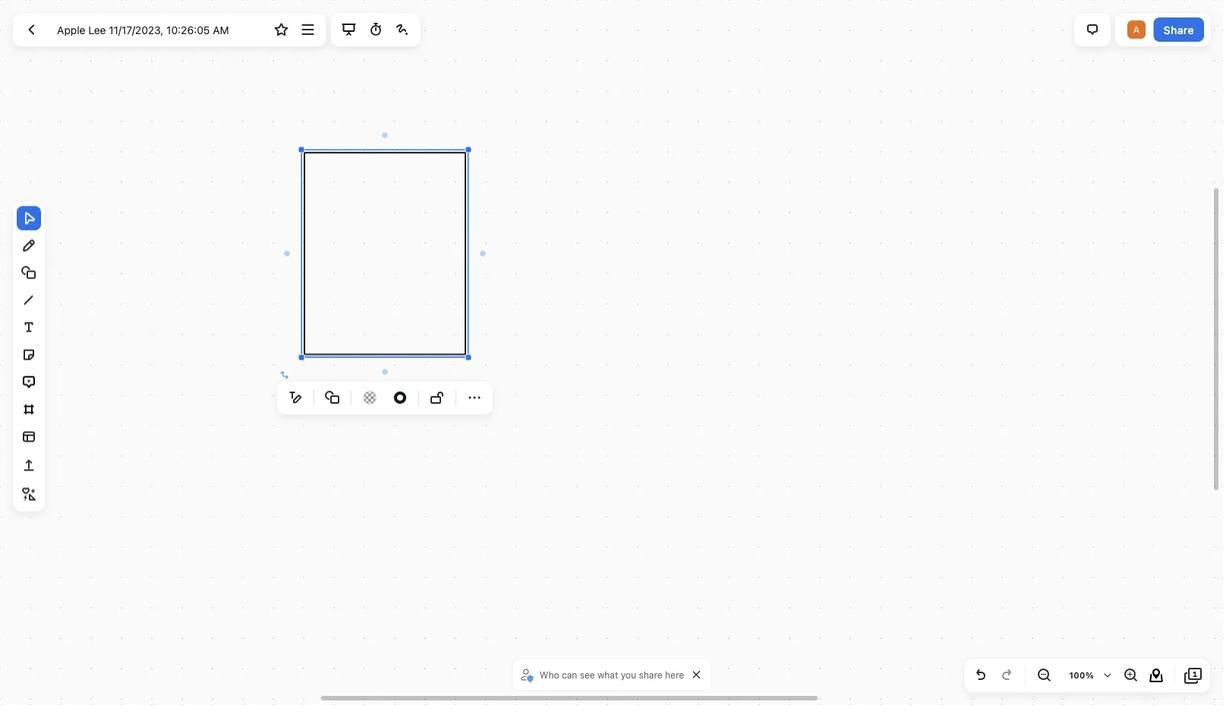 Task type: describe. For each thing, give the bounding box(es) containing it.
more element
[[462, 386, 487, 410]]

shape image
[[323, 389, 342, 407]]

who can see what you share here
[[540, 670, 684, 680]]

zoom in image
[[1122, 667, 1140, 685]]

text format image
[[286, 389, 305, 407]]

100
[[1070, 671, 1086, 681]]

100 %
[[1070, 671, 1094, 681]]

who
[[540, 670, 559, 680]]

dashboard image
[[22, 21, 40, 39]]

text format element
[[283, 386, 308, 410]]

fill image
[[361, 387, 379, 409]]

more image
[[465, 389, 484, 407]]

lock element
[[425, 386, 450, 410]]

can
[[562, 670, 577, 680]]

share
[[1164, 23, 1194, 36]]

shape element
[[320, 386, 345, 410]]

see
[[580, 670, 595, 680]]

upload pdfs and images image
[[20, 457, 38, 475]]



Task type: locate. For each thing, give the bounding box(es) containing it.
who can see what you share here button
[[518, 664, 688, 686]]

mini map image
[[1147, 667, 1166, 685]]

timer image
[[367, 21, 385, 39]]

comment panel image
[[1084, 21, 1102, 39]]

you
[[621, 670, 636, 680]]

%
[[1086, 671, 1094, 681]]

pages image
[[1185, 667, 1203, 685]]

menu
[[280, 383, 490, 413]]

more tools image
[[20, 486, 38, 504]]

Document name text field
[[46, 17, 267, 42]]

what
[[598, 670, 618, 680]]

share
[[639, 670, 663, 680]]

laser image
[[393, 21, 412, 39]]

share button
[[1154, 17, 1204, 42]]

present image
[[340, 21, 358, 39]]

star this whiteboard image
[[272, 21, 290, 39]]

undo image
[[972, 667, 990, 685]]

more options image
[[299, 21, 317, 39]]

templates image
[[20, 428, 38, 446]]

here
[[665, 670, 684, 680]]

lock image
[[428, 389, 446, 407]]

zoom out image
[[1035, 667, 1053, 685]]



Task type: vqa. For each thing, say whether or not it's contained in the screenshot.
the Request a Demo link
no



